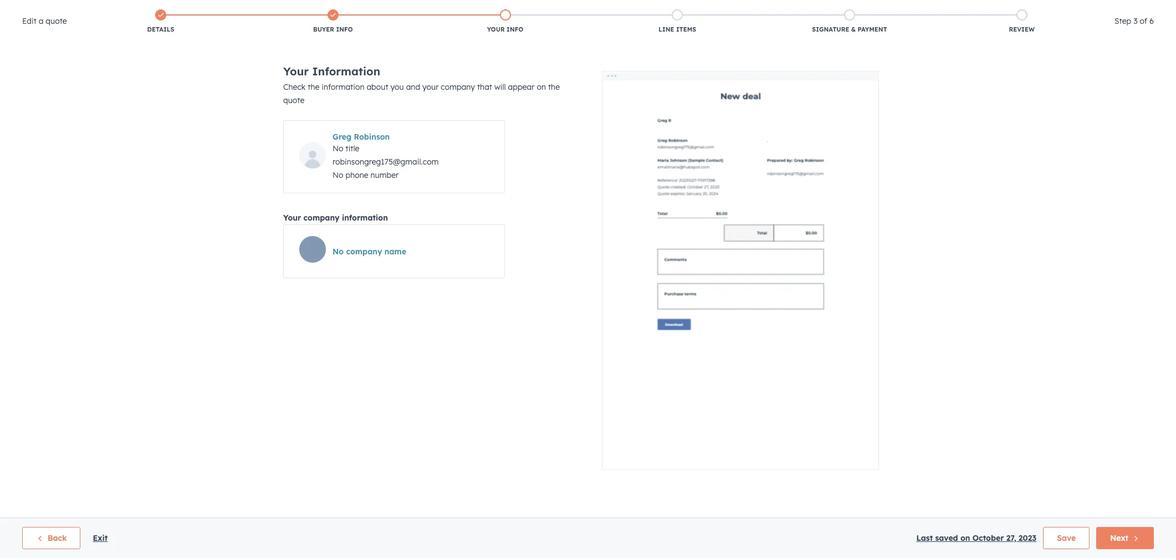 Task type: describe. For each thing, give the bounding box(es) containing it.
add line items for the products you're selling to your customer.
[[384, 251, 612, 261]]

1 vertical spatial your
[[558, 251, 574, 261]]

professional
[[103, 8, 158, 19]]

add for add line items for the products you're selling to your customer.
[[384, 251, 399, 261]]

2 horizontal spatial to
[[548, 251, 556, 261]]

sales
[[376, 9, 392, 18]]

marketing
[[34, 8, 80, 19]]

your
[[11, 8, 32, 19]]

0 vertical spatial the
[[450, 251, 462, 261]]

about
[[431, 273, 454, 283]]

help?
[[322, 8, 342, 18]]

products
[[464, 251, 497, 261]]

need
[[302, 8, 320, 18]]

selling
[[523, 251, 546, 261]]

add line items to your deal
[[384, 226, 534, 240]]

line inside button
[[594, 300, 607, 310]]

calling icon button
[[1003, 29, 1022, 44]]

learn
[[384, 273, 406, 283]]

create
[[536, 300, 561, 310]]

talk to sales
[[353, 9, 392, 18]]

more
[[409, 273, 429, 283]]

learn more about the product library link
[[384, 273, 530, 283]]

create custom line item
[[536, 300, 627, 310]]

ended.
[[200, 8, 229, 19]]

custom
[[563, 300, 591, 310]]

create custom line item button
[[522, 294, 640, 316]]

has
[[181, 8, 197, 19]]

0 horizontal spatial your
[[481, 226, 506, 240]]

close image
[[1150, 9, 1159, 18]]

margin (acv) $0.00
[[241, 171, 315, 181]]

to inside button
[[367, 9, 374, 18]]

for
[[438, 251, 448, 261]]

learn more about the product library
[[384, 273, 530, 283]]

hub
[[82, 8, 101, 19]]

line for add line items for the products you're selling to your customer.
[[401, 251, 413, 261]]

items for for
[[415, 251, 435, 261]]



Task type: vqa. For each thing, say whether or not it's contained in the screenshot.
2nd '$0.00' from the right
yes



Task type: locate. For each thing, give the bounding box(es) containing it.
items left 'for'
[[415, 251, 435, 261]]

navigation
[[27, 87, 1150, 101]]

add
[[384, 226, 406, 240], [384, 251, 399, 261]]

to
[[367, 9, 374, 18], [466, 226, 477, 240], [548, 251, 556, 261]]

2 add from the top
[[384, 251, 399, 261]]

line
[[409, 226, 429, 240], [401, 251, 413, 261], [594, 300, 607, 310]]

acv
[[381, 171, 396, 181]]

your
[[481, 226, 506, 240], [558, 251, 574, 261]]

1 horizontal spatial $0.00
[[403, 171, 424, 181]]

marketplaces button
[[1024, 28, 1047, 45]]

deal
[[328, 171, 345, 181]]

menu item
[[1106, 28, 1164, 45]]

2 vertical spatial to
[[548, 251, 556, 261]]

to up products
[[466, 226, 477, 240]]

line for add line items to your deal
[[409, 226, 429, 240]]

questions
[[255, 8, 290, 18]]

0 horizontal spatial $0.00
[[294, 171, 315, 181]]

the right 'for'
[[450, 251, 462, 261]]

2 $0.00 from the left
[[403, 171, 424, 181]]

your up add line items for the products you're selling to your customer.
[[481, 226, 506, 240]]

1 vertical spatial add
[[384, 251, 399, 261]]

your marketing hub professional trial has ended. have questions or need help?
[[11, 8, 342, 19]]

0 vertical spatial line
[[409, 226, 429, 240]]

items
[[432, 226, 463, 240], [415, 251, 435, 261]]

margin
[[241, 171, 267, 181]]

trial
[[160, 8, 179, 19]]

0 vertical spatial add
[[384, 226, 406, 240]]

(
[[378, 171, 381, 181]]

menu
[[941, 28, 1164, 45]]

0 horizontal spatial to
[[367, 9, 374, 18]]

amount
[[347, 171, 376, 181]]

1 vertical spatial the
[[456, 273, 469, 283]]

marketplaces image
[[1030, 33, 1040, 43]]

to right selling
[[548, 251, 556, 261]]

1 add from the top
[[384, 226, 406, 240]]

the right about at left
[[456, 273, 469, 283]]

1 $0.00 from the left
[[294, 171, 315, 181]]

items up 'for'
[[432, 226, 463, 240]]

items for to
[[432, 226, 463, 240]]

deal amount ( acv ): $0.00
[[328, 171, 424, 181]]

$0.00 right ):
[[403, 171, 424, 181]]

or
[[292, 8, 300, 18]]

1 vertical spatial items
[[415, 251, 435, 261]]

talk
[[353, 9, 366, 18]]

deal
[[510, 226, 534, 240]]

0 vertical spatial to
[[367, 9, 374, 18]]

(acv)
[[269, 171, 290, 181]]

to right talk
[[367, 9, 374, 18]]

1 vertical spatial line
[[401, 251, 413, 261]]

have
[[234, 8, 253, 18]]

talk to sales button
[[346, 7, 400, 21]]

library
[[504, 273, 530, 283]]

the
[[450, 251, 462, 261], [456, 273, 469, 283]]

0 vertical spatial items
[[432, 226, 463, 240]]

1 horizontal spatial your
[[558, 251, 574, 261]]

0 vertical spatial your
[[481, 226, 506, 240]]

$0.00 right (acv)
[[294, 171, 315, 181]]

your left the customer.
[[558, 251, 574, 261]]

$0.00
[[294, 171, 315, 181], [403, 171, 424, 181]]

item
[[610, 300, 627, 310]]

customer.
[[576, 251, 612, 261]]

calling icon image
[[1007, 32, 1017, 42]]

you're
[[499, 251, 521, 261]]

product
[[471, 273, 502, 283]]

2 vertical spatial line
[[594, 300, 607, 310]]

1 horizontal spatial to
[[466, 226, 477, 240]]

add for add line items to your deal
[[384, 226, 406, 240]]

1 vertical spatial to
[[466, 226, 477, 240]]

):
[[396, 171, 401, 181]]



